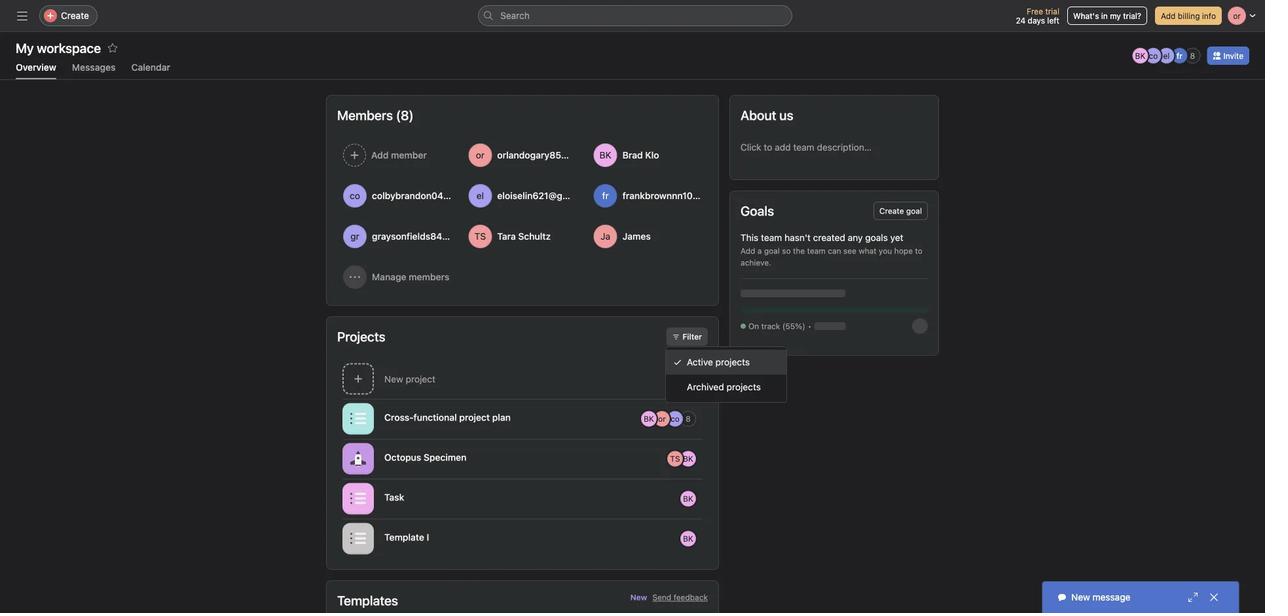 Task type: describe. For each thing, give the bounding box(es) containing it.
days
[[1028, 16, 1046, 25]]

members (8)
[[337, 107, 414, 123]]

trial?
[[1124, 11, 1142, 20]]

0 vertical spatial co
[[1149, 51, 1159, 60]]

0 horizontal spatial co
[[671, 414, 680, 424]]

ts
[[670, 454, 680, 464]]

on track (55%)
[[749, 322, 806, 331]]

can
[[828, 246, 842, 256]]

•
[[808, 322, 812, 331]]

close image
[[1209, 592, 1220, 603]]

search list box
[[478, 5, 793, 26]]

colbybrandon04@gmail.com button
[[337, 178, 497, 214]]

task
[[385, 492, 404, 503]]

projects
[[337, 329, 386, 344]]

track
[[762, 322, 781, 331]]

rocket image
[[351, 451, 366, 467]]

what's in my trial? button
[[1068, 7, 1148, 25]]

graysonfields84@gmail.com button
[[337, 219, 496, 254]]

calendar button
[[131, 62, 170, 79]]

create for create goal
[[880, 206, 904, 216]]

the
[[793, 246, 805, 256]]

you
[[879, 246, 893, 256]]

created
[[814, 232, 846, 243]]

what's in my trial?
[[1074, 11, 1142, 20]]

invite button
[[1208, 47, 1250, 65]]

add inside "this team hasn't created any goals yet add a goal so the team can see what you hope to achieve."
[[741, 246, 756, 256]]

goal inside "this team hasn't created any goals yet add a goal so the team can see what you hope to achieve."
[[764, 246, 780, 256]]

frankbrownnn104@gmail.com
[[623, 190, 752, 201]]

templates
[[337, 593, 398, 608]]

octopus specimen
[[385, 452, 467, 463]]

yet
[[891, 232, 904, 243]]

any
[[848, 232, 863, 243]]

invite
[[1224, 51, 1244, 60]]

8 for fr
[[1191, 51, 1196, 60]]

info
[[1203, 11, 1217, 20]]

expand new message image
[[1188, 592, 1199, 603]]

achieve.
[[741, 258, 772, 267]]

expand sidebar image
[[17, 10, 28, 21]]

on
[[749, 322, 759, 331]]

list image for template
[[351, 531, 366, 547]]

or
[[659, 414, 666, 424]]

tara schultz button
[[463, 219, 583, 254]]

create button
[[39, 5, 98, 26]]

0 horizontal spatial team
[[761, 232, 782, 243]]

orlandogary85@gmail.com button
[[463, 138, 615, 173]]

active projects radio item
[[666, 350, 787, 375]]

1 vertical spatial project
[[459, 412, 490, 423]]

my workspace
[[16, 40, 101, 55]]

this team hasn't created any goals yet add a goal so the team can see what you hope to achieve.
[[741, 232, 923, 267]]

messages
[[72, 62, 116, 73]]

in
[[1102, 11, 1108, 20]]

archived projects
[[687, 382, 761, 392]]

so
[[782, 246, 791, 256]]

see
[[844, 246, 857, 256]]

tara schultz
[[497, 231, 551, 242]]

what
[[859, 246, 877, 256]]

8 for co
[[686, 414, 691, 424]]

what's
[[1074, 11, 1100, 20]]

hasn't
[[785, 232, 811, 243]]

this
[[741, 232, 759, 243]]

colbybrandon04@gmail.com
[[372, 190, 497, 201]]

manage members button
[[337, 259, 458, 295]]

brad klo
[[623, 150, 659, 161]]

list image for cross-
[[351, 411, 366, 427]]

overview button
[[16, 62, 56, 79]]

archived
[[687, 382, 724, 392]]

manage members
[[372, 272, 450, 282]]

cross-functional project plan
[[385, 412, 511, 423]]

functional
[[414, 412, 457, 423]]

template
[[385, 532, 424, 543]]



Task type: vqa. For each thing, say whether or not it's contained in the screenshot.
row containing 2
no



Task type: locate. For each thing, give the bounding box(es) containing it.
plan
[[493, 412, 511, 423]]

new send feedback
[[631, 593, 708, 602]]

team up a
[[761, 232, 782, 243]]

1 horizontal spatial new
[[631, 593, 648, 602]]

1 vertical spatial add
[[741, 246, 756, 256]]

0 vertical spatial projects
[[716, 357, 750, 368]]

messages button
[[72, 62, 116, 79]]

new project
[[385, 374, 436, 384]]

0 vertical spatial goal
[[907, 206, 922, 216]]

1 vertical spatial co
[[671, 414, 680, 424]]

project up "functional"
[[406, 374, 436, 384]]

el
[[1164, 51, 1170, 60]]

8 right or
[[686, 414, 691, 424]]

0 vertical spatial new
[[385, 374, 403, 384]]

eloiselin621@gmail.com button
[[463, 178, 602, 214]]

create inside "button"
[[880, 206, 904, 216]]

projects inside radio item
[[716, 357, 750, 368]]

add
[[1162, 11, 1176, 20], [741, 246, 756, 256]]

team
[[761, 232, 782, 243], [808, 246, 826, 256]]

a
[[758, 246, 762, 256]]

add member button
[[337, 138, 458, 173]]

orlandogary85@gmail.com
[[497, 150, 615, 161]]

add billing info button
[[1156, 7, 1223, 25]]

add to starred image
[[107, 43, 118, 53]]

24
[[1016, 16, 1026, 25]]

active
[[687, 357, 713, 368]]

0 vertical spatial 8
[[1191, 51, 1196, 60]]

1 vertical spatial new
[[631, 593, 648, 602]]

0 horizontal spatial add
[[741, 246, 756, 256]]

goal right a
[[764, 246, 780, 256]]

2 vertical spatial list image
[[351, 531, 366, 547]]

to
[[916, 246, 923, 256]]

left
[[1048, 16, 1060, 25]]

1 vertical spatial team
[[808, 246, 826, 256]]

create goal
[[880, 206, 922, 216]]

active projects
[[687, 357, 750, 368]]

1 vertical spatial projects
[[727, 382, 761, 392]]

create
[[61, 10, 89, 21], [880, 206, 904, 216]]

specimen
[[424, 452, 467, 463]]

create inside popup button
[[61, 10, 89, 21]]

free
[[1027, 7, 1044, 16]]

team right the the
[[808, 246, 826, 256]]

octopus
[[385, 452, 421, 463]]

0 vertical spatial project
[[406, 374, 436, 384]]

filter button
[[667, 328, 708, 346]]

(55%)
[[783, 322, 806, 331]]

goal inside "button"
[[907, 206, 922, 216]]

2 list image from the top
[[351, 491, 366, 507]]

free trial 24 days left
[[1016, 7, 1060, 25]]

james
[[623, 231, 651, 242]]

calendar
[[131, 62, 170, 73]]

projects up archived projects
[[716, 357, 750, 368]]

project left plan at the bottom
[[459, 412, 490, 423]]

goals
[[866, 232, 888, 243]]

co left el
[[1149, 51, 1159, 60]]

hope
[[895, 246, 913, 256]]

1 vertical spatial list image
[[351, 491, 366, 507]]

add left billing
[[1162, 11, 1176, 20]]

1 horizontal spatial goal
[[907, 206, 922, 216]]

create up my workspace
[[61, 10, 89, 21]]

1 horizontal spatial 8
[[1191, 51, 1196, 60]]

trial
[[1046, 7, 1060, 16]]

new up cross-
[[385, 374, 403, 384]]

0 vertical spatial create
[[61, 10, 89, 21]]

template i
[[385, 532, 429, 543]]

frankbrownnn104@gmail.com button
[[588, 178, 752, 214]]

create for create
[[61, 10, 89, 21]]

0 horizontal spatial goal
[[764, 246, 780, 256]]

0 vertical spatial add
[[1162, 11, 1176, 20]]

projects down active projects radio item
[[727, 382, 761, 392]]

search
[[501, 10, 530, 21]]

projects for archived projects
[[727, 382, 761, 392]]

0 horizontal spatial create
[[61, 10, 89, 21]]

new message
[[1072, 592, 1131, 603]]

new for new project
[[385, 374, 403, 384]]

0 horizontal spatial new
[[385, 374, 403, 384]]

1 vertical spatial create
[[880, 206, 904, 216]]

search button
[[478, 5, 793, 26]]

1 vertical spatial goal
[[764, 246, 780, 256]]

bk
[[1136, 51, 1146, 60], [644, 414, 654, 424], [683, 454, 694, 464], [683, 494, 694, 503], [683, 534, 694, 543]]

graysonfields84@gmail.com
[[372, 231, 496, 242]]

project
[[406, 374, 436, 384], [459, 412, 490, 423]]

list image left task
[[351, 491, 366, 507]]

add member
[[371, 150, 427, 161]]

projects
[[716, 357, 750, 368], [727, 382, 761, 392]]

brad klo button
[[588, 138, 708, 173]]

list image up rocket image
[[351, 411, 366, 427]]

send
[[653, 593, 672, 602]]

james button
[[588, 219, 708, 254]]

about us
[[741, 107, 794, 123]]

new left send
[[631, 593, 648, 602]]

create up yet
[[880, 206, 904, 216]]

1 horizontal spatial add
[[1162, 11, 1176, 20]]

list image left template
[[351, 531, 366, 547]]

goals
[[741, 203, 774, 218]]

feedback
[[674, 593, 708, 602]]

i
[[427, 532, 429, 543]]

new for new send feedback
[[631, 593, 648, 602]]

add left a
[[741, 246, 756, 256]]

3 list image from the top
[[351, 531, 366, 547]]

1 horizontal spatial project
[[459, 412, 490, 423]]

create goal button
[[874, 202, 928, 220]]

filter
[[683, 332, 702, 341]]

add billing info
[[1162, 11, 1217, 20]]

overview
[[16, 62, 56, 73]]

0 vertical spatial list image
[[351, 411, 366, 427]]

eloiselin621@gmail.com
[[497, 190, 602, 201]]

goal
[[907, 206, 922, 216], [764, 246, 780, 256]]

1 horizontal spatial create
[[880, 206, 904, 216]]

billing
[[1178, 11, 1201, 20]]

fr
[[1177, 51, 1183, 60]]

0 horizontal spatial project
[[406, 374, 436, 384]]

8 right fr
[[1191, 51, 1196, 60]]

goal up to on the top
[[907, 206, 922, 216]]

my
[[1111, 11, 1122, 20]]

0 vertical spatial team
[[761, 232, 782, 243]]

cross-
[[385, 412, 414, 423]]

0 horizontal spatial 8
[[686, 414, 691, 424]]

1 horizontal spatial co
[[1149, 51, 1159, 60]]

1 vertical spatial 8
[[686, 414, 691, 424]]

8
[[1191, 51, 1196, 60], [686, 414, 691, 424]]

1 list image from the top
[[351, 411, 366, 427]]

co right or
[[671, 414, 680, 424]]

list image
[[351, 411, 366, 427], [351, 491, 366, 507], [351, 531, 366, 547]]

projects for active projects
[[716, 357, 750, 368]]

1 horizontal spatial team
[[808, 246, 826, 256]]

send feedback link
[[653, 592, 708, 603]]

add inside button
[[1162, 11, 1176, 20]]



